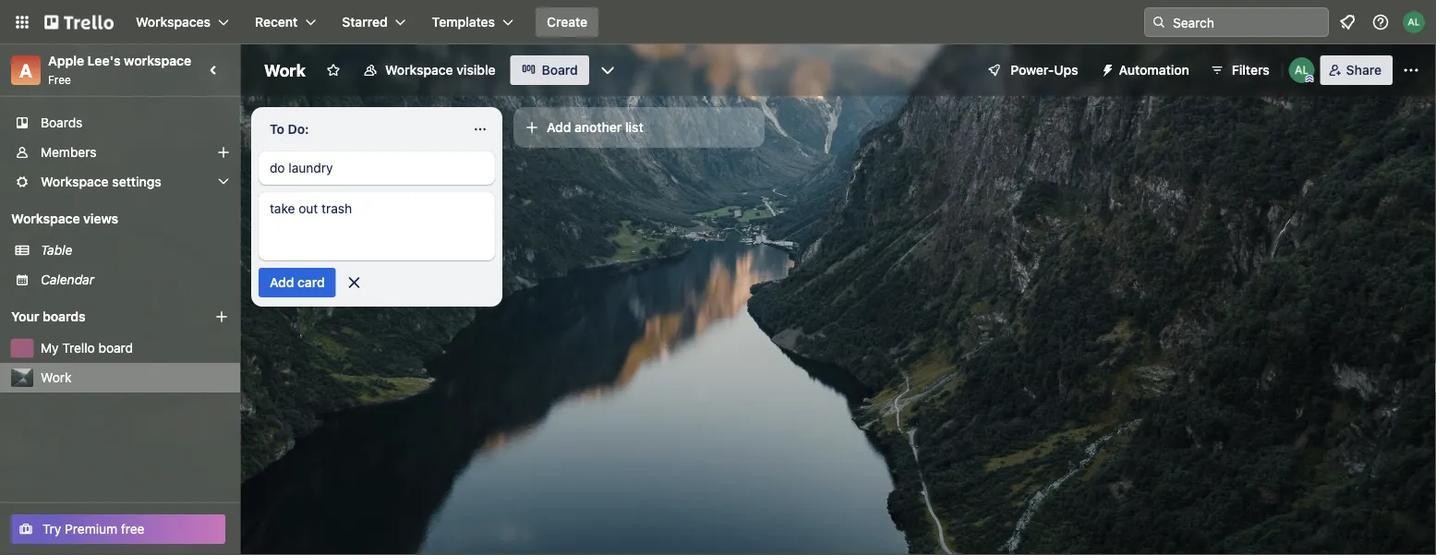 Task type: describe. For each thing, give the bounding box(es) containing it.
create button
[[536, 7, 599, 37]]

apple lee's workspace link
[[48, 53, 191, 68]]

your boards with 2 items element
[[11, 306, 187, 328]]

trello
[[62, 340, 95, 356]]

to do:
[[270, 121, 309, 137]]

my
[[41, 340, 59, 356]]

apple lee (applelee29) image
[[1289, 57, 1315, 83]]

share button
[[1321, 55, 1393, 85]]

add card
[[270, 275, 325, 290]]

filters button
[[1205, 55, 1276, 85]]

table
[[41, 243, 72, 258]]

workspace settings button
[[0, 167, 240, 197]]

cancel image
[[345, 273, 364, 292]]

your
[[11, 309, 39, 324]]

board
[[542, 62, 578, 78]]

star or unstar board image
[[326, 63, 341, 78]]

do:
[[288, 121, 309, 137]]

power-ups button
[[974, 55, 1090, 85]]

sm image
[[1093, 55, 1119, 81]]

starred
[[342, 14, 388, 30]]

workspace settings
[[41, 174, 162, 189]]

search image
[[1152, 15, 1167, 30]]

add for add another list
[[547, 120, 571, 135]]

primary element
[[0, 0, 1437, 44]]

try premium free button
[[11, 515, 225, 544]]

card
[[298, 275, 325, 290]]

a link
[[11, 55, 41, 85]]

do
[[270, 160, 285, 176]]

my trello board
[[41, 340, 133, 356]]

add for add card
[[270, 275, 294, 290]]

calendar
[[41, 272, 94, 287]]

board
[[98, 340, 133, 356]]

workspaces
[[136, 14, 211, 30]]

workspace visible button
[[352, 55, 507, 85]]

recent
[[255, 14, 298, 30]]

0 notifications image
[[1337, 11, 1359, 33]]

share
[[1347, 62, 1382, 78]]

board link
[[511, 55, 589, 85]]

workspace for workspace views
[[11, 211, 80, 226]]

create
[[547, 14, 588, 30]]

members
[[41, 145, 97, 160]]

Board name text field
[[255, 55, 315, 85]]

workspace navigation collapse icon image
[[201, 57, 227, 83]]

To Do: text field
[[259, 115, 462, 144]]

premium
[[65, 522, 117, 537]]

my trello board link
[[41, 339, 229, 358]]

open information menu image
[[1372, 13, 1390, 31]]

power-ups
[[1011, 62, 1079, 78]]

work inside text field
[[264, 60, 306, 80]]

workspace for workspace settings
[[41, 174, 109, 189]]

boards
[[41, 115, 83, 130]]

back to home image
[[44, 7, 114, 37]]

apple
[[48, 53, 84, 68]]

filters
[[1232, 62, 1270, 78]]

1 vertical spatial work
[[41, 370, 72, 385]]

members link
[[0, 138, 240, 167]]



Task type: locate. For each thing, give the bounding box(es) containing it.
1 horizontal spatial work
[[264, 60, 306, 80]]

add
[[547, 120, 571, 135], [270, 275, 294, 290]]

automation button
[[1093, 55, 1201, 85]]

1 vertical spatial add
[[270, 275, 294, 290]]

work
[[264, 60, 306, 80], [41, 370, 72, 385]]

add board image
[[214, 310, 229, 324]]

power-
[[1011, 62, 1054, 78]]

apple lee's workspace free
[[48, 53, 191, 86]]

calendar link
[[41, 271, 229, 289]]

workspace for workspace visible
[[385, 62, 453, 78]]

workspaces button
[[125, 7, 240, 37]]

automation
[[1119, 62, 1190, 78]]

add left another
[[547, 120, 571, 135]]

2 vertical spatial workspace
[[11, 211, 80, 226]]

visible
[[457, 62, 496, 78]]

workspace
[[385, 62, 453, 78], [41, 174, 109, 189], [11, 211, 80, 226]]

to
[[270, 121, 285, 137]]

workspace inside "workspace visible" button
[[385, 62, 453, 78]]

Search field
[[1167, 8, 1329, 36]]

recent button
[[244, 7, 327, 37]]

ups
[[1054, 62, 1079, 78]]

free
[[121, 522, 145, 537]]

a
[[19, 59, 32, 81]]

add left card
[[270, 275, 294, 290]]

work down recent dropdown button
[[264, 60, 306, 80]]

1 vertical spatial workspace
[[41, 174, 109, 189]]

add another list
[[547, 120, 644, 135]]

workspace down members
[[41, 174, 109, 189]]

workspace inside workspace settings dropdown button
[[41, 174, 109, 189]]

add inside button
[[547, 120, 571, 135]]

workspace visible
[[385, 62, 496, 78]]

add another list button
[[514, 107, 765, 148]]

views
[[83, 211, 118, 226]]

workspace up table
[[11, 211, 80, 226]]

workspace
[[124, 53, 191, 68]]

0 vertical spatial work
[[264, 60, 306, 80]]

workspace left "visible"
[[385, 62, 453, 78]]

boards link
[[0, 108, 240, 138]]

0 horizontal spatial work
[[41, 370, 72, 385]]

1 horizontal spatial add
[[547, 120, 571, 135]]

work down my
[[41, 370, 72, 385]]

table link
[[41, 241, 229, 260]]

do laundry
[[270, 160, 333, 176]]

work link
[[41, 369, 229, 387]]

0 vertical spatial workspace
[[385, 62, 453, 78]]

this member is an admin of this board. image
[[1306, 75, 1314, 83]]

try
[[42, 522, 61, 537]]

try premium free
[[42, 522, 145, 537]]

customize views image
[[599, 61, 617, 79]]

settings
[[112, 174, 162, 189]]

lee's
[[87, 53, 121, 68]]

add card button
[[259, 268, 336, 297]]

templates button
[[421, 7, 525, 37]]

templates
[[432, 14, 495, 30]]

boards
[[43, 309, 86, 324]]

laundry
[[289, 160, 333, 176]]

show menu image
[[1402, 61, 1421, 79]]

list
[[625, 120, 644, 135]]

another
[[575, 120, 622, 135]]

0 vertical spatial add
[[547, 120, 571, 135]]

your boards
[[11, 309, 86, 324]]

starred button
[[331, 7, 417, 37]]

workspace views
[[11, 211, 118, 226]]

add inside 'button'
[[270, 275, 294, 290]]

free
[[48, 73, 71, 86]]

apple lee (applelee29) image
[[1403, 11, 1426, 33]]

do laundry link
[[270, 159, 484, 177]]

0 horizontal spatial add
[[270, 275, 294, 290]]

Enter a title for this card… text field
[[259, 192, 495, 261]]



Task type: vqa. For each thing, say whether or not it's contained in the screenshot.
topmost Add
yes



